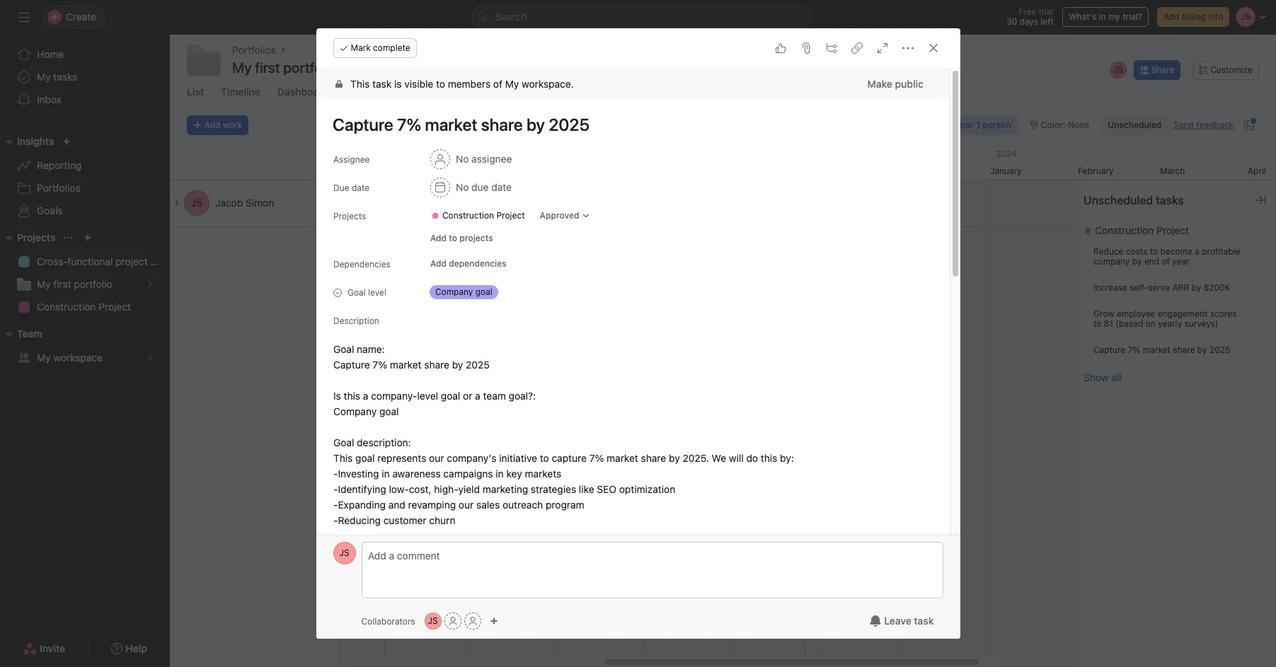 Task type: describe. For each thing, give the bounding box(es) containing it.
of inside main content
[[493, 78, 502, 90]]

my for my first portfolio
[[37, 278, 51, 290]]

cross-
[[37, 256, 68, 268]]

trial
[[1039, 6, 1054, 17]]

send feedback
[[1174, 120, 1234, 130]]

info
[[1208, 11, 1223, 22]]

construction project inside projects element
[[37, 301, 131, 313]]

global element
[[0, 35, 170, 120]]

3 - from the top
[[333, 499, 338, 511]]

no for no due date
[[455, 181, 468, 193]]

add to starred image
[[364, 62, 375, 74]]

show all
[[1084, 372, 1122, 384]]

by inside goal description: this goal represents our company's initiative to capture 7% market share by 2025. we will do this by: -investing in awareness campaigns in key markets -identifying low-cost, high-yield marketing strategies like seo optimization -expanding and revamping our sales outreach program -reducing customer churn
[[669, 452, 680, 464]]

cost,
[[409, 483, 431, 495]]

my workspace link
[[8, 347, 161, 369]]

this inside goal description: this goal represents our company's initiative to capture 7% market share by 2025. we will do this by: -investing in awareness campaigns in key markets -identifying low-cost, high-yield marketing strategies like seo optimization -expanding and revamping our sales outreach program -reducing customer churn
[[760, 452, 777, 464]]

30
[[1007, 16, 1017, 27]]

left
[[1041, 16, 1054, 27]]

profitable
[[1202, 246, 1241, 257]]

add to projects
[[430, 233, 493, 243]]

1 horizontal spatial in
[[495, 468, 503, 480]]

1 horizontal spatial portfolios link
[[232, 42, 276, 58]]

dashboard link
[[277, 86, 329, 105]]

free
[[1019, 6, 1036, 17]]

company goal button
[[424, 282, 518, 302]]

and
[[388, 499, 405, 511]]

my workspace
[[37, 352, 103, 364]]

show options image
[[344, 62, 355, 74]]

close details image
[[1255, 195, 1266, 206]]

approved button
[[533, 206, 597, 226]]

goal description: this goal represents our company's initiative to capture 7% market share by 2025. we will do this by: -investing in awareness campaigns in key markets -identifying low-cost, high-yield marketing strategies like seo optimization -expanding and revamping our sales outreach program -reducing customer churn
[[333, 437, 794, 527]]

team button
[[0, 326, 42, 343]]

capture inside goal name: capture 7% market share by 2025
[[333, 359, 370, 371]]

1 horizontal spatial portfolios
[[232, 44, 276, 56]]

workspace
[[53, 352, 103, 364]]

0 horizontal spatial date
[[351, 183, 369, 193]]

my
[[1109, 11, 1120, 22]]

add work
[[205, 120, 242, 130]]

construction project link inside projects element
[[8, 296, 161, 319]]

name:
[[357, 343, 384, 355]]

0 horizontal spatial portfolios link
[[8, 177, 161, 200]]

messages
[[466, 86, 513, 98]]

search list box
[[471, 6, 811, 28]]

81
[[1104, 319, 1113, 329]]

save layout as default image
[[1244, 120, 1255, 131]]

program
[[545, 499, 584, 511]]

add subtask image
[[826, 42, 837, 54]]

outreach
[[502, 499, 543, 511]]

unscheduled for unscheduled tasks
[[1084, 194, 1153, 207]]

my first portfolio
[[37, 278, 112, 290]]

on
[[1146, 319, 1156, 329]]

reduce
[[1094, 246, 1124, 257]]

by inside reduce costs to become a profitable company by end of year
[[1132, 256, 1142, 267]]

js down reducing
[[339, 548, 349, 558]]

construction project inside "capture 7% market share by 2025" dialog
[[442, 210, 525, 221]]

awareness
[[392, 468, 440, 480]]

0 vertical spatial this
[[350, 78, 369, 90]]

all
[[1111, 372, 1122, 384]]

no assignee
[[455, 153, 512, 165]]

complete
[[373, 42, 410, 53]]

2024 january
[[990, 149, 1022, 176]]

my first portfolio
[[232, 59, 337, 76]]

0 horizontal spatial in
[[381, 468, 389, 480]]

home link
[[8, 43, 161, 66]]

share inside goal description: this goal represents our company's initiative to capture 7% market share by 2025. we will do this by: -investing in awareness campaigns in key markets -identifying low-cost, high-yield marketing strategies like seo optimization -expanding and revamping our sales outreach program -reducing customer churn
[[641, 452, 666, 464]]

hide sidebar image
[[18, 11, 30, 23]]

is
[[333, 390, 341, 402]]

description
[[333, 316, 379, 326]]

team
[[17, 328, 42, 340]]

0 vertical spatial 2025
[[1210, 345, 1230, 355]]

2025 inside goal name: capture 7% market share by 2025
[[465, 359, 489, 371]]

public
[[895, 78, 923, 90]]

dashboard
[[277, 86, 329, 98]]

this inside is this a company-level goal or a team goal?: company goal
[[343, 390, 360, 402]]

do
[[746, 452, 758, 464]]

0 likes. click to like this task image
[[775, 42, 786, 54]]

self-
[[1130, 282, 1148, 293]]

a inside reduce costs to become a profitable company by end of year
[[1195, 246, 1200, 257]]

by inside goal name: capture 7% market share by 2025
[[452, 359, 463, 371]]

2 horizontal spatial market
[[1143, 345, 1171, 355]]

marketing
[[482, 483, 528, 495]]

approved
[[539, 210, 579, 221]]

engagement
[[1158, 309, 1208, 319]]

cross-functional project plan
[[37, 256, 170, 268]]

my for my first portfolio
[[232, 59, 252, 76]]

become
[[1160, 246, 1193, 257]]

represents
[[377, 452, 426, 464]]

assignee
[[471, 153, 512, 165]]

share inside goal name: capture 7% market share by 2025
[[424, 359, 449, 371]]

due date
[[333, 183, 369, 193]]

my tasks link
[[8, 66, 161, 88]]

send feedback link
[[1174, 119, 1234, 132]]

tasks for my tasks
[[53, 71, 77, 83]]

0 horizontal spatial a
[[363, 390, 368, 402]]

add work button
[[187, 115, 249, 135]]

dependencies
[[333, 259, 390, 270]]

mark complete button
[[333, 38, 417, 58]]

projects element
[[0, 225, 170, 321]]

by right arr
[[1192, 282, 1201, 293]]

capture
[[551, 452, 586, 464]]

may
[[297, 166, 313, 176]]

0 vertical spatial share
[[1173, 345, 1195, 355]]

investing
[[338, 468, 379, 480]]

functional
[[67, 256, 113, 268]]

timeline link
[[221, 86, 260, 105]]

add for add to projects
[[430, 233, 446, 243]]

collapse task pane image
[[928, 42, 939, 54]]

js right the collaborators
[[428, 616, 438, 626]]

goal inside dropdown button
[[475, 287, 492, 297]]

0 horizontal spatial project
[[99, 301, 131, 313]]

add or remove collaborators image
[[490, 617, 498, 626]]

january
[[990, 166, 1022, 176]]

portfolios inside insights element
[[37, 182, 80, 194]]

first
[[53, 278, 71, 290]]

what's
[[1069, 11, 1097, 22]]

workspace.
[[521, 78, 573, 90]]

feedback
[[1197, 120, 1234, 130]]

what's in my trial? button
[[1062, 7, 1149, 27]]

no assignee button
[[424, 147, 518, 172]]

my for my tasks
[[37, 71, 51, 83]]

will
[[729, 452, 743, 464]]

4 - from the top
[[333, 515, 338, 527]]

goal for goal description: this goal represents our company's initiative to capture 7% market share by 2025. we will do this by: -investing in awareness campaigns in key markets -identifying low-cost, high-yield marketing strategies like seo optimization -expanding and revamping our sales outreach program -reducing customer churn
[[333, 437, 354, 449]]

make
[[867, 78, 892, 90]]

in inside what's in my trial? button
[[1099, 11, 1106, 22]]

by down 'surveys)'
[[1198, 345, 1207, 355]]

yield
[[458, 483, 480, 495]]

by:
[[780, 452, 794, 464]]

customer
[[383, 515, 426, 527]]

list link
[[187, 86, 204, 105]]

seo
[[597, 483, 616, 495]]

projects inside dropdown button
[[17, 231, 55, 243]]

goal level
[[347, 287, 386, 298]]

2 - from the top
[[333, 483, 338, 495]]

construction inside "capture 7% market share by 2025" dialog
[[442, 210, 494, 221]]

level inside is this a company-level goal or a team goal?: company goal
[[417, 390, 438, 402]]



Task type: vqa. For each thing, say whether or not it's contained in the screenshot.
OUR to the top
yes



Task type: locate. For each thing, give the bounding box(es) containing it.
1 horizontal spatial 2025
[[1210, 345, 1230, 355]]

construction down first
[[37, 301, 96, 313]]

add to projects button
[[424, 229, 499, 248]]

js left jacob
[[191, 197, 202, 209]]

a left company-
[[363, 390, 368, 402]]

add dependencies
[[430, 258, 506, 269]]

mark
[[351, 42, 371, 53]]

main content inside "capture 7% market share by 2025" dialog
[[316, 69, 950, 667]]

my first portfolio link
[[8, 273, 161, 296]]

2025.
[[682, 452, 709, 464]]

reporting
[[37, 159, 81, 171]]

company down the is at the bottom of page
[[333, 406, 376, 418]]

js left share button
[[1113, 64, 1123, 75]]

add left projects
[[430, 233, 446, 243]]

1 horizontal spatial company
[[435, 287, 473, 297]]

no
[[455, 153, 468, 165], [455, 181, 468, 193]]

level down dependencies
[[368, 287, 386, 298]]

market up seo
[[606, 452, 638, 464]]

my down team at the left of page
[[37, 352, 51, 364]]

- down expanding at the left bottom of the page
[[333, 515, 338, 527]]

1 horizontal spatial capture
[[1094, 345, 1126, 355]]

2 no from the top
[[455, 181, 468, 193]]

to up markets
[[540, 452, 549, 464]]

goal down dependencies
[[475, 287, 492, 297]]

0 vertical spatial portfolios
[[232, 44, 276, 56]]

construction project link inside "capture 7% market share by 2025" dialog
[[425, 209, 530, 223]]

market down on
[[1143, 345, 1171, 355]]

in up low-
[[381, 468, 389, 480]]

0 vertical spatial unscheduled
[[1108, 120, 1162, 130]]

share down the yearly
[[1173, 345, 1195, 355]]

0 vertical spatial our
[[429, 452, 444, 464]]

tasks inside my tasks link
[[53, 71, 77, 83]]

our down yield
[[458, 499, 473, 511]]

date inside dropdown button
[[491, 181, 511, 193]]

1 vertical spatial construction
[[1095, 224, 1154, 236]]

capture down 81
[[1094, 345, 1126, 355]]

home
[[37, 48, 64, 60]]

project
[[496, 210, 525, 221], [1157, 224, 1189, 236], [99, 301, 131, 313]]

2 vertical spatial goal
[[333, 437, 354, 449]]

projects
[[459, 233, 493, 243]]

0 vertical spatial of
[[493, 78, 502, 90]]

company-
[[371, 390, 417, 402]]

to inside grow employee engagement scores to 81 (based on yearly surveys)
[[1094, 319, 1102, 329]]

0 horizontal spatial of
[[493, 78, 502, 90]]

send
[[1174, 120, 1194, 130]]

of right end
[[1162, 256, 1170, 267]]

portfolios link down reporting
[[8, 177, 161, 200]]

capture down name:
[[333, 359, 370, 371]]

capture 7% market share by 2025
[[1094, 345, 1230, 355]]

-
[[333, 468, 338, 480], [333, 483, 338, 495], [333, 499, 338, 511], [333, 515, 338, 527]]

by up or
[[452, 359, 463, 371]]

unscheduled inside dropdown button
[[1108, 120, 1162, 130]]

reduce costs to become a profitable company by end of year
[[1094, 246, 1241, 267]]

2 horizontal spatial project
[[1157, 224, 1189, 236]]

initiative
[[499, 452, 537, 464]]

construction project up costs
[[1095, 224, 1189, 236]]

1 horizontal spatial of
[[1162, 256, 1170, 267]]

0 horizontal spatial capture
[[333, 359, 370, 371]]

7% down (based at the top right
[[1128, 345, 1141, 355]]

market inside goal description: this goal represents our company's initiative to capture 7% market share by 2025. we will do this by: -investing in awareness campaigns in key markets -identifying low-cost, high-yield marketing strategies like seo optimization -expanding and revamping our sales outreach program -reducing customer churn
[[606, 452, 638, 464]]

increase self-serve arr by $200k
[[1094, 282, 1231, 293]]

1 vertical spatial project
[[1157, 224, 1189, 236]]

workload
[[404, 86, 449, 98]]

construction inside projects element
[[37, 301, 96, 313]]

add billing info button
[[1157, 7, 1229, 27]]

projects
[[333, 211, 366, 222], [17, 231, 55, 243]]

is
[[394, 78, 401, 90]]

0 vertical spatial this
[[343, 390, 360, 402]]

add for add dependencies
[[430, 258, 446, 269]]

0 vertical spatial task
[[372, 78, 391, 90]]

visible
[[404, 78, 433, 90]]

goal?:
[[508, 390, 536, 402]]

2 horizontal spatial a
[[1195, 246, 1200, 257]]

0 vertical spatial construction
[[442, 210, 494, 221]]

1 horizontal spatial js button
[[424, 613, 441, 630]]

$200k
[[1204, 282, 1231, 293]]

company inside is this a company-level goal or a team goal?: company goal
[[333, 406, 376, 418]]

add for add billing info
[[1164, 11, 1180, 22]]

invite
[[40, 643, 65, 655]]

unscheduled down february
[[1084, 194, 1153, 207]]

add inside button
[[205, 120, 220, 130]]

insights element
[[0, 129, 170, 225]]

construction up add to projects
[[442, 210, 494, 221]]

tasks down march
[[1156, 194, 1184, 207]]

0 horizontal spatial company
[[333, 406, 376, 418]]

1 vertical spatial capture
[[333, 359, 370, 371]]

task
[[372, 78, 391, 90], [914, 615, 934, 627]]

this down add to starred icon
[[350, 78, 369, 90]]

more actions for this task image
[[902, 42, 913, 54]]

0 vertical spatial 7%
[[1128, 345, 1141, 355]]

1 vertical spatial share
[[424, 359, 449, 371]]

by left end
[[1132, 256, 1142, 267]]

construction project link down portfolio
[[8, 296, 161, 319]]

7% inside goal name: capture 7% market share by 2025
[[372, 359, 387, 371]]

portfolios link up my first portfolio
[[232, 42, 276, 58]]

projects up cross-
[[17, 231, 55, 243]]

grow
[[1094, 309, 1114, 319]]

unscheduled tasks
[[1084, 194, 1184, 207]]

copy task link image
[[851, 42, 862, 54]]

2 vertical spatial market
[[606, 452, 638, 464]]

this right the is at the bottom of page
[[343, 390, 360, 402]]

0 horizontal spatial construction
[[37, 301, 96, 313]]

js
[[1113, 64, 1123, 75], [191, 197, 202, 209], [339, 548, 349, 558], [428, 616, 438, 626]]

share button
[[1134, 60, 1181, 80]]

goals link
[[8, 200, 161, 222]]

to inside goal description: this goal represents our company's initiative to capture 7% market share by 2025. we will do this by: -investing in awareness campaigns in key markets -identifying low-cost, high-yield marketing strategies like seo optimization -expanding and revamping our sales outreach program -reducing customer churn
[[540, 452, 549, 464]]

my inside teams element
[[37, 352, 51, 364]]

goal left or
[[440, 390, 460, 402]]

1 vertical spatial company
[[333, 406, 376, 418]]

this up investing
[[333, 452, 352, 464]]

task for this
[[372, 78, 391, 90]]

add billing info
[[1164, 11, 1223, 22]]

goal inside goal description: this goal represents our company's initiative to capture 7% market share by 2025. we will do this by: -investing in awareness campaigns in key markets -identifying low-cost, high-yield marketing strategies like seo optimization -expanding and revamping our sales outreach program -reducing customer churn
[[333, 437, 354, 449]]

0 vertical spatial construction project link
[[425, 209, 530, 223]]

collaborators
[[361, 616, 415, 627]]

my up timeline
[[232, 59, 252, 76]]

construction
[[442, 210, 494, 221], [1095, 224, 1154, 236], [37, 301, 96, 313]]

1 vertical spatial our
[[458, 499, 473, 511]]

main content containing this task is visible to members of my workspace.
[[316, 69, 950, 667]]

task inside leave task button
[[914, 615, 934, 627]]

progress link
[[345, 86, 387, 105]]

description document
[[317, 342, 933, 667]]

0 horizontal spatial level
[[368, 287, 386, 298]]

make public
[[867, 78, 923, 90]]

share
[[1151, 64, 1174, 75]]

portfolios down reporting
[[37, 182, 80, 194]]

april
[[1248, 166, 1266, 176]]

0 vertical spatial company
[[435, 287, 473, 297]]

key
[[506, 468, 522, 480]]

surveys)
[[1185, 319, 1219, 329]]

add inside 'button'
[[430, 258, 446, 269]]

0 vertical spatial goal
[[347, 287, 365, 298]]

search
[[495, 11, 527, 23]]

in
[[1099, 11, 1106, 22], [381, 468, 389, 480], [495, 468, 503, 480]]

my inside "capture 7% market share by 2025" dialog
[[505, 78, 519, 90]]

1 - from the top
[[333, 468, 338, 480]]

2 vertical spatial construction project
[[37, 301, 131, 313]]

0 horizontal spatial tasks
[[53, 71, 77, 83]]

plan
[[150, 256, 170, 268]]

sales
[[476, 499, 500, 511]]

- up identifying
[[333, 468, 338, 480]]

1 vertical spatial 2025
[[465, 359, 489, 371]]

share up optimization
[[641, 452, 666, 464]]

1 horizontal spatial our
[[458, 499, 473, 511]]

show all button
[[1084, 372, 1122, 384]]

construction project up projects
[[442, 210, 525, 221]]

grow employee engagement scores to 81 (based on yearly surveys)
[[1094, 309, 1237, 329]]

billing
[[1182, 11, 1206, 22]]

to
[[436, 78, 445, 90], [449, 233, 457, 243], [1150, 246, 1158, 257], [1094, 319, 1102, 329], [540, 452, 549, 464]]

my inside projects element
[[37, 278, 51, 290]]

2025 up or
[[465, 359, 489, 371]]

to inside reduce costs to become a profitable company by end of year
[[1150, 246, 1158, 257]]

1 horizontal spatial a
[[475, 390, 480, 402]]

my left first
[[37, 278, 51, 290]]

7% inside goal description: this goal represents our company's initiative to capture 7% market share by 2025. we will do this by: -investing in awareness campaigns in key markets -identifying low-cost, high-yield marketing strategies like seo optimization -expanding and revamping our sales outreach program -reducing customer churn
[[589, 452, 604, 464]]

2 vertical spatial 7%
[[589, 452, 604, 464]]

1 horizontal spatial construction project link
[[425, 209, 530, 223]]

no for no assignee
[[455, 153, 468, 165]]

- up reducing
[[333, 499, 338, 511]]

1 horizontal spatial share
[[641, 452, 666, 464]]

to inside button
[[449, 233, 457, 243]]

this right do
[[760, 452, 777, 464]]

0 horizontal spatial js button
[[333, 542, 356, 565]]

- down investing
[[333, 483, 338, 495]]

1 no from the top
[[455, 153, 468, 165]]

make public button
[[858, 71, 933, 97]]

1 vertical spatial tasks
[[1156, 194, 1184, 207]]

0 horizontal spatial task
[[372, 78, 391, 90]]

0 vertical spatial market
[[1143, 345, 1171, 355]]

1 horizontal spatial projects
[[333, 211, 366, 222]]

0 horizontal spatial projects
[[17, 231, 55, 243]]

0 vertical spatial js button
[[333, 542, 356, 565]]

goal up investing
[[333, 437, 354, 449]]

timeline
[[221, 86, 260, 98]]

goal up investing
[[355, 452, 374, 464]]

(based
[[1116, 319, 1143, 329]]

main content
[[316, 69, 950, 667]]

2 horizontal spatial in
[[1099, 11, 1106, 22]]

2 vertical spatial construction
[[37, 301, 96, 313]]

1 horizontal spatial construction project
[[442, 210, 525, 221]]

task for leave
[[914, 615, 934, 627]]

1 vertical spatial portfolios link
[[8, 177, 161, 200]]

0 horizontal spatial this
[[343, 390, 360, 402]]

a right or
[[475, 390, 480, 402]]

attachments: add a file to this task, capture 7% market share by 2025 image
[[800, 42, 812, 54]]

1 vertical spatial portfolios
[[37, 182, 80, 194]]

level left or
[[417, 390, 438, 402]]

due
[[333, 183, 349, 193]]

a right the year
[[1195, 246, 1200, 257]]

employee
[[1117, 309, 1155, 319]]

teams element
[[0, 321, 170, 372]]

tasks down home
[[53, 71, 77, 83]]

capture 7% market share by 2025 dialog
[[316, 28, 960, 667]]

serve
[[1148, 282, 1170, 293]]

tasks for unscheduled tasks
[[1156, 194, 1184, 207]]

7% right capture
[[589, 452, 604, 464]]

this
[[350, 78, 369, 90], [333, 452, 352, 464]]

0 vertical spatial level
[[368, 287, 386, 298]]

0 vertical spatial project
[[496, 210, 525, 221]]

0 vertical spatial no
[[455, 153, 468, 165]]

goal inside goal name: capture 7% market share by 2025
[[333, 343, 354, 355]]

churn
[[429, 515, 455, 527]]

1 vertical spatial no
[[455, 181, 468, 193]]

to left projects
[[449, 233, 457, 243]]

project down no due date
[[496, 210, 525, 221]]

js button down reducing
[[333, 542, 356, 565]]

2 horizontal spatial 7%
[[1128, 345, 1141, 355]]

in left "key"
[[495, 468, 503, 480]]

members
[[447, 78, 490, 90]]

what's in my trial?
[[1069, 11, 1142, 22]]

project down portfolio
[[99, 301, 131, 313]]

market up company-
[[390, 359, 421, 371]]

0 horizontal spatial portfolios
[[37, 182, 80, 194]]

0 horizontal spatial 2025
[[465, 359, 489, 371]]

1 horizontal spatial 7%
[[589, 452, 604, 464]]

of inside reduce costs to become a profitable company by end of year
[[1162, 256, 1170, 267]]

my inside global element
[[37, 71, 51, 83]]

js button right the collaborators
[[424, 613, 441, 630]]

market inside goal name: capture 7% market share by 2025
[[390, 359, 421, 371]]

this inside goal description: this goal represents our company's initiative to capture 7% market share by 2025. we will do this by: -investing in awareness campaigns in key markets -identifying low-cost, high-yield marketing strategies like seo optimization -expanding and revamping our sales outreach program -reducing customer churn
[[333, 452, 352, 464]]

0 horizontal spatial construction project
[[37, 301, 131, 313]]

goal down company-
[[379, 406, 398, 418]]

1 vertical spatial 7%
[[372, 359, 387, 371]]

1 horizontal spatial market
[[606, 452, 638, 464]]

0 vertical spatial capture
[[1094, 345, 1126, 355]]

my up inbox
[[37, 71, 51, 83]]

goal inside goal description: this goal represents our company's initiative to capture 7% market share by 2025. we will do this by: -investing in awareness campaigns in key markets -identifying low-cost, high-yield marketing strategies like seo optimization -expanding and revamping our sales outreach program -reducing customer churn
[[355, 452, 374, 464]]

0 horizontal spatial construction project link
[[8, 296, 161, 319]]

strategies
[[530, 483, 576, 495]]

of right members
[[493, 78, 502, 90]]

portfolios up my first portfolio
[[232, 44, 276, 56]]

project up become at right
[[1157, 224, 1189, 236]]

unscheduled for unscheduled
[[1108, 120, 1162, 130]]

add left the work
[[205, 120, 220, 130]]

Task Name text field
[[323, 108, 933, 141]]

goal left name:
[[333, 343, 354, 355]]

market
[[1143, 345, 1171, 355], [390, 359, 421, 371], [606, 452, 638, 464]]

1 horizontal spatial construction
[[442, 210, 494, 221]]

share up is this a company-level goal or a team goal?: company goal
[[424, 359, 449, 371]]

1 vertical spatial level
[[417, 390, 438, 402]]

projects down due date
[[333, 211, 366, 222]]

add down add to projects button
[[430, 258, 446, 269]]

no left assignee
[[455, 153, 468, 165]]

unscheduled left send
[[1108, 120, 1162, 130]]

my for my workspace
[[37, 352, 51, 364]]

1 vertical spatial of
[[1162, 256, 1170, 267]]

1 vertical spatial goal
[[333, 343, 354, 355]]

reducing
[[338, 515, 380, 527]]

task right leave
[[914, 615, 934, 627]]

1 horizontal spatial date
[[491, 181, 511, 193]]

company down add dependencies 'button'
[[435, 287, 473, 297]]

my left "workspace."
[[505, 78, 519, 90]]

construction up costs
[[1095, 224, 1154, 236]]

goal up description
[[347, 287, 365, 298]]

to left 81
[[1094, 319, 1102, 329]]

1 vertical spatial this
[[333, 452, 352, 464]]

0 vertical spatial tasks
[[53, 71, 77, 83]]

1 vertical spatial js button
[[424, 613, 441, 630]]

0 horizontal spatial 7%
[[372, 359, 387, 371]]

days
[[1020, 16, 1038, 27]]

0 vertical spatial construction project
[[442, 210, 525, 221]]

task left is
[[372, 78, 391, 90]]

this task is visible to members of my workspace.
[[350, 78, 573, 90]]

no left due
[[455, 181, 468, 193]]

low-
[[389, 483, 409, 495]]

1 horizontal spatial project
[[496, 210, 525, 221]]

construction project link up projects
[[425, 209, 530, 223]]

1 horizontal spatial tasks
[[1156, 194, 1184, 207]]

company goal
[[435, 287, 492, 297]]

company inside dropdown button
[[435, 287, 473, 297]]

add left billing
[[1164, 11, 1180, 22]]

to right visible
[[436, 78, 445, 90]]

portfolios link
[[232, 42, 276, 58], [8, 177, 161, 200]]

7% down name:
[[372, 359, 387, 371]]

1 vertical spatial construction project
[[1095, 224, 1189, 236]]

2025 down 'surveys)'
[[1210, 345, 1230, 355]]

1 horizontal spatial level
[[417, 390, 438, 402]]

2 vertical spatial share
[[641, 452, 666, 464]]

1 horizontal spatial this
[[760, 452, 777, 464]]

by left 2025.
[[669, 452, 680, 464]]

add for add work
[[205, 120, 220, 130]]

full screen image
[[877, 42, 888, 54]]

leave
[[884, 615, 911, 627]]

goal for goal name: capture 7% market share by 2025
[[333, 343, 354, 355]]

team
[[483, 390, 506, 402]]

leave task
[[884, 615, 934, 627]]

goal for goal level
[[347, 287, 365, 298]]

in left my
[[1099, 11, 1106, 22]]

0 horizontal spatial our
[[429, 452, 444, 464]]

1 vertical spatial task
[[914, 615, 934, 627]]

to right costs
[[1150, 246, 1158, 257]]

1 vertical spatial construction project link
[[8, 296, 161, 319]]

1 vertical spatial projects
[[17, 231, 55, 243]]

1 vertical spatial market
[[390, 359, 421, 371]]

invite button
[[13, 636, 74, 662]]

jacob
[[215, 197, 243, 209]]

construction project down the my first portfolio link
[[37, 301, 131, 313]]

project inside "capture 7% market share by 2025" dialog
[[496, 210, 525, 221]]

construction project
[[442, 210, 525, 221], [1095, 224, 1189, 236], [37, 301, 131, 313]]

goal
[[475, 287, 492, 297], [440, 390, 460, 402], [379, 406, 398, 418], [355, 452, 374, 464]]

projects inside main content
[[333, 211, 366, 222]]

insights
[[17, 135, 54, 147]]

0 vertical spatial projects
[[333, 211, 366, 222]]

2 horizontal spatial construction
[[1095, 224, 1154, 236]]

2 horizontal spatial share
[[1173, 345, 1195, 355]]

end
[[1144, 256, 1159, 267]]

cross-functional project plan link
[[8, 251, 170, 273]]

our up awareness
[[429, 452, 444, 464]]

0 vertical spatial portfolios link
[[232, 42, 276, 58]]

1 horizontal spatial task
[[914, 615, 934, 627]]



